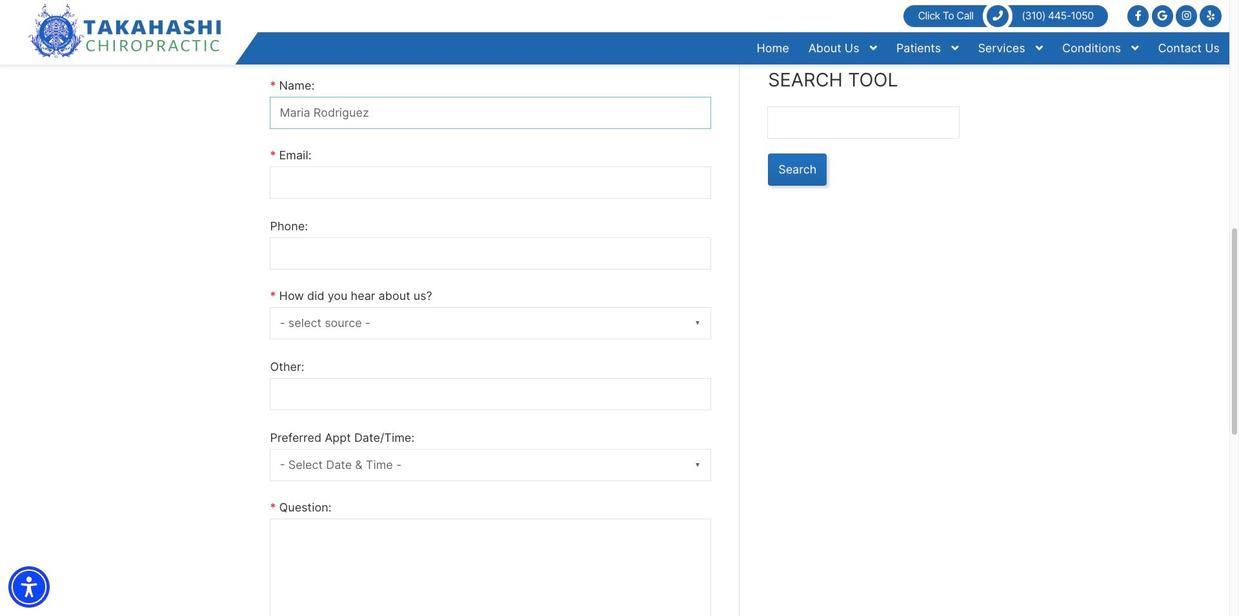 Task type: describe. For each thing, give the bounding box(es) containing it.
1 facebook image from the left
[[1135, 11, 1142, 21]]



Task type: vqa. For each thing, say whether or not it's contained in the screenshot.
google icon
yes



Task type: locate. For each thing, give the bounding box(es) containing it.
facebook image right google 'icon'
[[1182, 11, 1191, 21]]

facebook image
[[1135, 11, 1142, 21], [1182, 11, 1191, 21]]

None submit
[[768, 154, 827, 186]]

facebook image left google 'icon'
[[1135, 11, 1142, 21]]

1 horizontal spatial facebook image
[[1182, 11, 1191, 21]]

0 horizontal spatial facebook image
[[1135, 11, 1142, 21]]

yelp image
[[1207, 11, 1215, 21]]

None text field
[[270, 97, 711, 128], [768, 107, 959, 138], [270, 238, 711, 269], [270, 379, 711, 410], [270, 97, 711, 128], [768, 107, 959, 138], [270, 238, 711, 269], [270, 379, 711, 410]]

None text field
[[270, 167, 711, 198], [270, 519, 711, 616], [270, 167, 711, 198], [270, 519, 711, 616]]

google image
[[1158, 11, 1167, 21]]

2 facebook image from the left
[[1182, 11, 1191, 21]]



